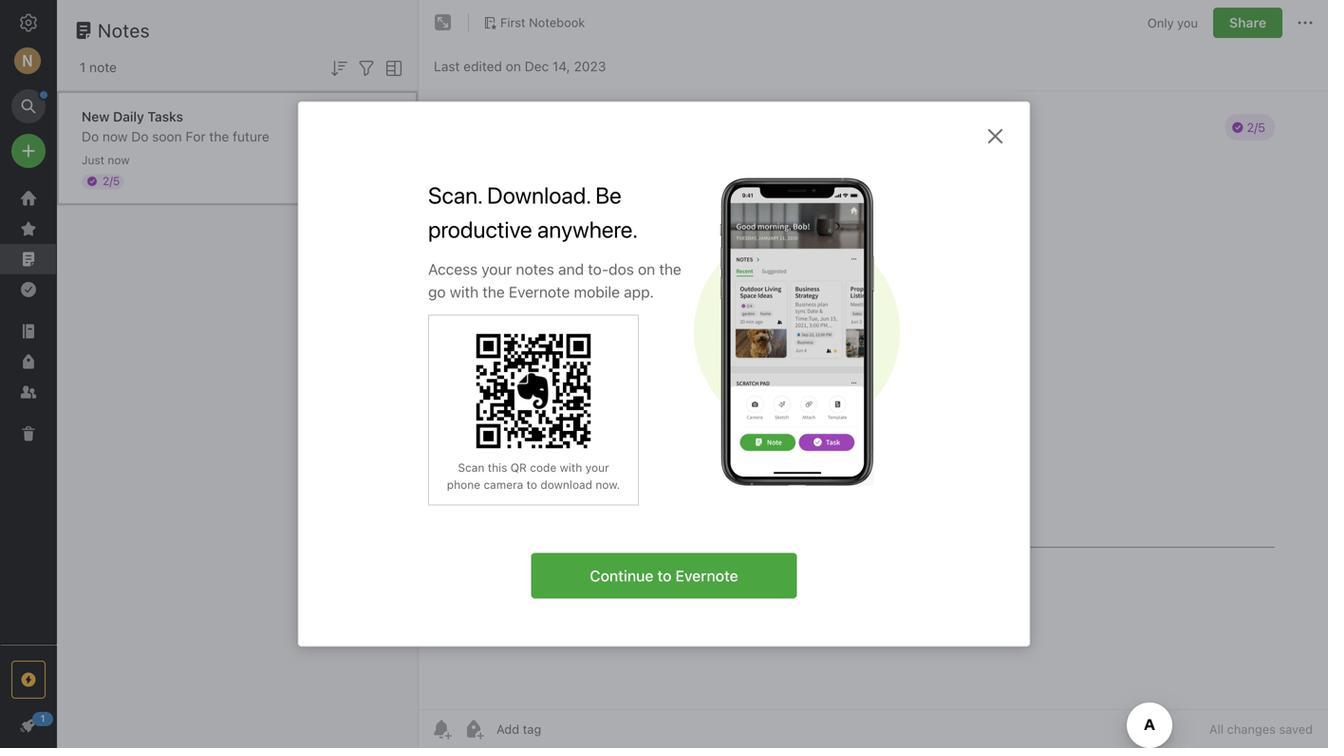 Task type: vqa. For each thing, say whether or not it's contained in the screenshot.
"scan. download. be productive anywhere."
yes



Task type: locate. For each thing, give the bounding box(es) containing it.
just
[[82, 153, 105, 167]]

evernote inside button
[[676, 567, 739, 585]]

do
[[82, 129, 99, 144], [131, 129, 149, 144]]

you
[[1178, 15, 1198, 30]]

first notebook button
[[477, 9, 592, 36]]

1 vertical spatial on
[[638, 260, 655, 278]]

1
[[80, 59, 86, 75]]

1 vertical spatial to
[[658, 567, 672, 585]]

first notebook
[[500, 15, 585, 30]]

0 horizontal spatial to
[[527, 478, 538, 491]]

1 vertical spatial your
[[586, 461, 609, 474]]

1 vertical spatial with
[[560, 461, 582, 474]]

0 horizontal spatial do
[[82, 129, 99, 144]]

settings image
[[17, 11, 40, 34]]

now
[[103, 129, 128, 144], [108, 153, 130, 167]]

0 vertical spatial your
[[482, 260, 512, 278]]

with
[[450, 283, 479, 301], [560, 461, 582, 474]]

0 horizontal spatial the
[[209, 129, 229, 144]]

1 horizontal spatial on
[[638, 260, 655, 278]]

your left notes
[[482, 260, 512, 278]]

expand note image
[[432, 11, 455, 34]]

on left dec
[[506, 58, 521, 74]]

with up the download
[[560, 461, 582, 474]]

new
[[82, 109, 110, 124]]

continue
[[590, 567, 654, 585]]

1 horizontal spatial do
[[131, 129, 149, 144]]

daily
[[113, 109, 144, 124]]

to right continue
[[658, 567, 672, 585]]

dos
[[609, 260, 634, 278]]

0 horizontal spatial evernote
[[509, 283, 570, 301]]

0 horizontal spatial on
[[506, 58, 521, 74]]

first
[[500, 15, 526, 30]]

your inside access your notes and to-dos on the go with the evernote mobile app.
[[482, 260, 512, 278]]

new daily tasks
[[82, 109, 183, 124]]

productive
[[428, 216, 532, 243]]

go
[[428, 283, 446, 301]]

to-
[[588, 260, 609, 278]]

your up now.
[[586, 461, 609, 474]]

the right for
[[209, 129, 229, 144]]

on
[[506, 58, 521, 74], [638, 260, 655, 278]]

do down new daily tasks
[[131, 129, 149, 144]]

do down new
[[82, 129, 99, 144]]

changes
[[1228, 722, 1276, 736]]

only you
[[1148, 15, 1198, 30]]

download
[[541, 478, 593, 491]]

share
[[1230, 15, 1267, 30]]

with down access
[[450, 283, 479, 301]]

2 horizontal spatial the
[[659, 260, 682, 278]]

this
[[488, 461, 508, 474]]

todo translate image
[[694, 178, 900, 486], [470, 327, 598, 455]]

1 horizontal spatial todo translate image
[[694, 178, 900, 486]]

0 horizontal spatial todo translate image
[[470, 327, 598, 455]]

0 vertical spatial now
[[103, 129, 128, 144]]

1 horizontal spatial your
[[586, 461, 609, 474]]

2 do from the left
[[131, 129, 149, 144]]

to inside scan this qr code with your phone camera to download now.
[[527, 478, 538, 491]]

the right "go"
[[483, 283, 505, 301]]

the
[[209, 129, 229, 144], [659, 260, 682, 278], [483, 283, 505, 301]]

evernote down notes
[[509, 283, 570, 301]]

continue to evernote button
[[531, 553, 797, 599]]

to down code
[[527, 478, 538, 491]]

1 vertical spatial now
[[108, 153, 130, 167]]

2023
[[574, 58, 606, 74]]

0 vertical spatial on
[[506, 58, 521, 74]]

0 horizontal spatial your
[[482, 260, 512, 278]]

note window element
[[419, 0, 1329, 748]]

tree
[[0, 183, 57, 644]]

0 vertical spatial to
[[527, 478, 538, 491]]

1 horizontal spatial with
[[560, 461, 582, 474]]

only
[[1148, 15, 1174, 30]]

Note Editor text field
[[419, 91, 1329, 709]]

just now
[[82, 153, 130, 167]]

the right dos
[[659, 260, 682, 278]]

0 vertical spatial with
[[450, 283, 479, 301]]

evernote right continue
[[676, 567, 739, 585]]

evernote
[[509, 283, 570, 301], [676, 567, 739, 585]]

2 vertical spatial the
[[483, 283, 505, 301]]

1 vertical spatial evernote
[[676, 567, 739, 585]]

0 horizontal spatial with
[[450, 283, 479, 301]]

future
[[233, 129, 269, 144]]

your
[[482, 260, 512, 278], [586, 461, 609, 474]]

14,
[[553, 58, 571, 74]]

now up 2/5
[[108, 153, 130, 167]]

qr
[[511, 461, 527, 474]]

all
[[1210, 722, 1224, 736]]

evernote inside access your notes and to-dos on the go with the evernote mobile app.
[[509, 283, 570, 301]]

phone
[[447, 478, 481, 491]]

dec
[[525, 58, 549, 74]]

1 horizontal spatial to
[[658, 567, 672, 585]]

notes
[[98, 19, 150, 41]]

to inside button
[[658, 567, 672, 585]]

on up app. at the top left of page
[[638, 260, 655, 278]]

0 vertical spatial evernote
[[509, 283, 570, 301]]

your inside scan this qr code with your phone camera to download now.
[[586, 461, 609, 474]]

add tag image
[[463, 718, 485, 741]]

1 horizontal spatial evernote
[[676, 567, 739, 585]]

now down daily at left
[[103, 129, 128, 144]]

to
[[527, 478, 538, 491], [658, 567, 672, 585]]



Task type: describe. For each thing, give the bounding box(es) containing it.
now for do
[[103, 129, 128, 144]]

download.
[[487, 182, 591, 208]]

notes
[[516, 260, 555, 278]]

with inside access your notes and to-dos on the go with the evernote mobile app.
[[450, 283, 479, 301]]

1 do from the left
[[82, 129, 99, 144]]

close image
[[981, 121, 1011, 151]]

now.
[[596, 478, 620, 491]]

app.
[[624, 283, 654, 301]]

tasks
[[148, 109, 183, 124]]

scan this qr code with your phone camera to download now.
[[447, 461, 620, 491]]

mobile
[[574, 283, 620, 301]]

last edited on dec 14, 2023
[[434, 58, 606, 74]]

and
[[559, 260, 584, 278]]

access
[[428, 260, 478, 278]]

access your notes and to-dos on the go with the evernote mobile app.
[[428, 260, 682, 301]]

do now do soon for the future
[[82, 129, 269, 144]]

0 vertical spatial the
[[209, 129, 229, 144]]

edited
[[464, 58, 502, 74]]

last
[[434, 58, 460, 74]]

1 horizontal spatial the
[[483, 283, 505, 301]]

saved
[[1280, 722, 1313, 736]]

scan. download. be productive anywhere.
[[428, 182, 638, 243]]

home image
[[17, 187, 40, 210]]

all changes saved
[[1210, 722, 1313, 736]]

code
[[530, 461, 557, 474]]

on inside note window element
[[506, 58, 521, 74]]

share button
[[1214, 8, 1283, 38]]

be
[[596, 182, 622, 208]]

on inside access your notes and to-dos on the go with the evernote mobile app.
[[638, 260, 655, 278]]

1 vertical spatial the
[[659, 260, 682, 278]]

soon
[[152, 129, 182, 144]]

now for just
[[108, 153, 130, 167]]

note
[[89, 59, 117, 75]]

2/5
[[103, 174, 120, 188]]

continue to evernote
[[590, 567, 739, 585]]

add a reminder image
[[430, 718, 453, 741]]

upgrade image
[[17, 669, 40, 691]]

scan.
[[428, 182, 482, 208]]

1 note
[[80, 59, 117, 75]]

for
[[186, 129, 206, 144]]

notebook
[[529, 15, 585, 30]]

note list element
[[57, 0, 419, 748]]

camera
[[484, 478, 524, 491]]

scan
[[458, 461, 485, 474]]

anywhere.
[[537, 216, 638, 243]]

with inside scan this qr code with your phone camera to download now.
[[560, 461, 582, 474]]



